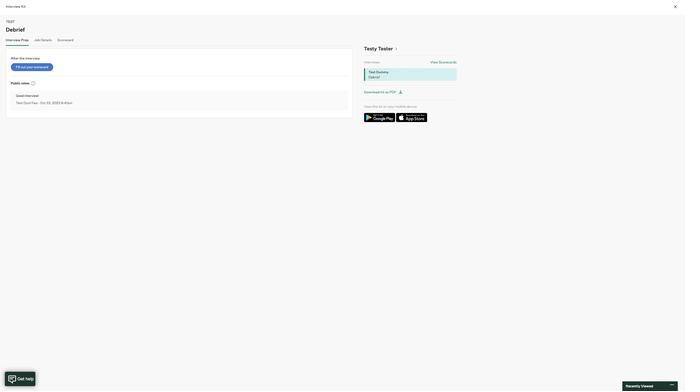 Task type: vqa. For each thing, say whether or not it's contained in the screenshot.
"REVIEW"
no



Task type: locate. For each thing, give the bounding box(es) containing it.
kit left as
[[381, 90, 385, 94]]

interview for interview kit
[[6, 4, 20, 8]]

this
[[373, 104, 378, 108]]

your right on
[[388, 104, 395, 108]]

23,
[[46, 101, 51, 105]]

0 vertical spatial debrief
[[6, 26, 25, 33]]

on
[[384, 104, 387, 108]]

test
[[369, 70, 376, 74], [16, 101, 23, 105]]

test down "good"
[[16, 101, 23, 105]]

interview kit
[[6, 4, 26, 8]]

0 horizontal spatial test
[[16, 101, 23, 105]]

test inside the "test dummy debrief"
[[369, 70, 376, 74]]

1 vertical spatial interview
[[6, 38, 20, 42]]

download kit as pdf
[[364, 90, 397, 94]]

debrief down test
[[6, 26, 25, 33]]

pdf
[[390, 90, 397, 94]]

1 vertical spatial view
[[364, 104, 372, 108]]

device
[[407, 104, 417, 108]]

mobile
[[396, 104, 406, 108]]

·
[[38, 101, 39, 105]]

1 interview from the top
[[6, 4, 20, 8]]

dumtwo
[[24, 101, 38, 105]]

test
[[6, 20, 15, 24]]

debrief down dummy
[[369, 75, 380, 79]]

dummy
[[376, 70, 389, 74]]

scorecard
[[57, 38, 74, 42]]

view scorecards
[[431, 60, 457, 64]]

scorecards
[[439, 60, 457, 64]]

1 horizontal spatial test
[[369, 70, 376, 74]]

your
[[26, 65, 33, 69], [388, 104, 395, 108]]

view
[[431, 60, 438, 64], [364, 104, 372, 108]]

interview prep
[[6, 38, 29, 42]]

view for view scorecards
[[431, 60, 438, 64]]

1 horizontal spatial your
[[388, 104, 395, 108]]

0 vertical spatial your
[[26, 65, 33, 69]]

view left this at the right top of the page
[[364, 104, 372, 108]]

notes manually added to the candidate's profile and marked as visible to interviewers. image
[[31, 81, 36, 86]]

notes
[[21, 81, 30, 85]]

test down interviews
[[369, 70, 376, 74]]

job details
[[34, 38, 52, 42]]

close image
[[673, 4, 679, 10]]

interview
[[25, 56, 40, 60]]

view left scorecards
[[431, 60, 438, 64]]

after
[[11, 56, 19, 60]]

interviews
[[364, 60, 380, 64]]

0 vertical spatial test
[[369, 70, 376, 74]]

testy
[[364, 45, 377, 51]]

1 vertical spatial test
[[16, 101, 23, 105]]

view scorecards button
[[431, 60, 457, 64]]

test dumtwo · oct 23, 2023 9:41am
[[16, 101, 72, 105]]

0 horizontal spatial view
[[364, 104, 372, 108]]

test for test dumtwo · oct 23, 2023 9:41am
[[16, 101, 23, 105]]

kit left on
[[379, 104, 383, 108]]

0 vertical spatial interview
[[6, 4, 20, 8]]

kit
[[381, 90, 385, 94], [379, 104, 383, 108]]

your right out on the left top of page
[[26, 65, 33, 69]]

1 horizontal spatial view
[[431, 60, 438, 64]]

download
[[364, 90, 380, 94]]

interview left "kit"
[[6, 4, 20, 8]]

test dummy debrief
[[369, 70, 389, 79]]

2 interview from the top
[[6, 38, 20, 42]]

details
[[41, 38, 52, 42]]

9:41am
[[61, 101, 72, 105]]

interview
[[6, 4, 20, 8], [6, 38, 20, 42]]

debrief
[[6, 26, 25, 33], [369, 75, 380, 79]]

recently viewed
[[626, 384, 654, 388]]

tester
[[378, 45, 393, 51]]

download kit as pdf link
[[364, 89, 405, 95]]

interview left the prep
[[6, 38, 20, 42]]

test for test dummy debrief
[[369, 70, 376, 74]]

0 vertical spatial view
[[431, 60, 438, 64]]

1 vertical spatial your
[[388, 104, 395, 108]]

0 horizontal spatial debrief
[[6, 26, 25, 33]]

interview prep link
[[6, 38, 29, 45]]

0 horizontal spatial your
[[26, 65, 33, 69]]

1 vertical spatial debrief
[[369, 75, 380, 79]]

1 horizontal spatial debrief
[[369, 75, 380, 79]]

interview inside 'link'
[[6, 38, 20, 42]]

interview for interview prep
[[6, 38, 20, 42]]

debrief inside the "test dummy debrief"
[[369, 75, 380, 79]]



Task type: describe. For each thing, give the bounding box(es) containing it.
good
[[16, 94, 24, 98]]

1 vertical spatial kit
[[379, 104, 383, 108]]

fill out your scorecard link
[[11, 63, 53, 71]]

good interview!
[[16, 94, 39, 98]]

0 vertical spatial kit
[[381, 90, 385, 94]]

fill out your scorecard
[[16, 65, 48, 69]]

scorecard link
[[57, 38, 74, 45]]

scorecard
[[34, 65, 48, 69]]

after the interview
[[11, 56, 40, 60]]

interview!
[[25, 94, 39, 98]]

recently
[[626, 384, 641, 388]]

view this kit on your mobile device
[[364, 104, 417, 108]]

notes manually added to the candidate's profile and marked as visible to interviewers. element
[[30, 81, 36, 86]]

public notes
[[11, 81, 30, 85]]

as
[[386, 90, 389, 94]]

viewed
[[642, 384, 654, 388]]

job
[[34, 38, 40, 42]]

testy tester link
[[364, 45, 398, 51]]

view for view this kit on your mobile device
[[364, 104, 372, 108]]

2023
[[52, 101, 60, 105]]

public
[[11, 81, 20, 85]]

oct
[[40, 101, 46, 105]]

testy tester
[[364, 45, 393, 51]]

the
[[19, 56, 25, 60]]

kit
[[21, 4, 26, 8]]

out
[[21, 65, 26, 69]]

fill
[[16, 65, 20, 69]]

job details link
[[34, 38, 52, 45]]

prep
[[21, 38, 29, 42]]



